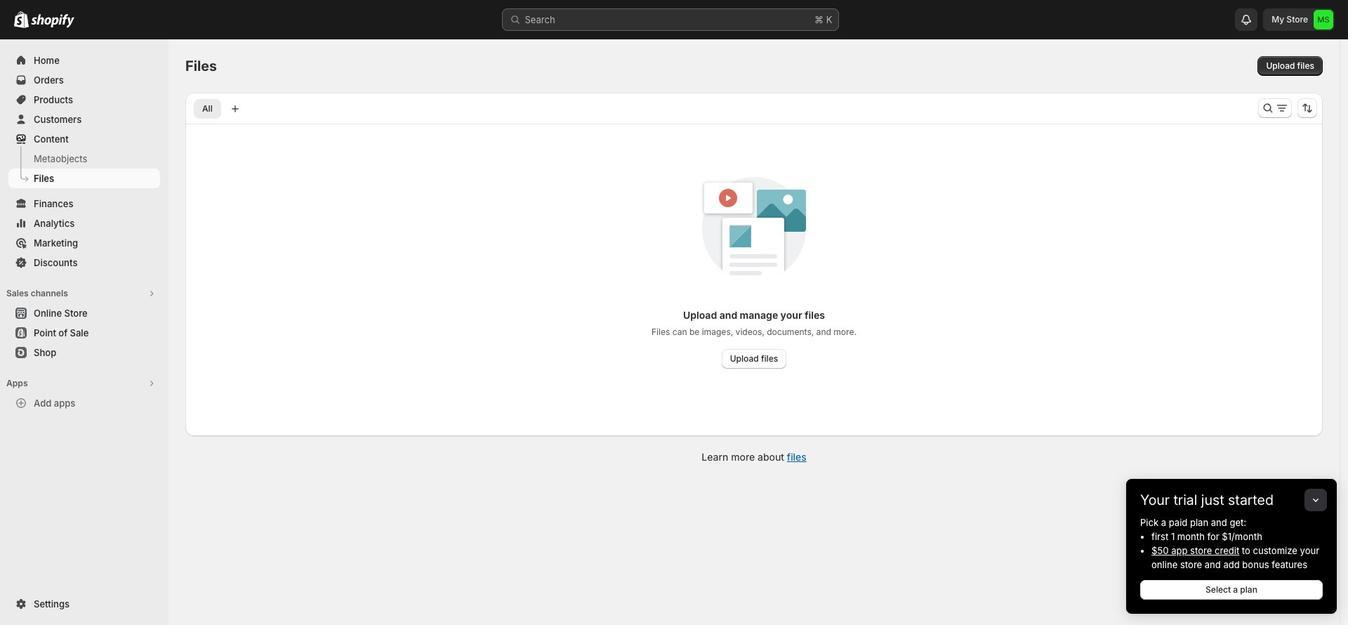 Task type: describe. For each thing, give the bounding box(es) containing it.
shopify image
[[14, 11, 29, 28]]



Task type: vqa. For each thing, say whether or not it's contained in the screenshot.
"dialog"
no



Task type: locate. For each thing, give the bounding box(es) containing it.
shopify image
[[31, 14, 74, 28]]

my store image
[[1314, 10, 1334, 29]]



